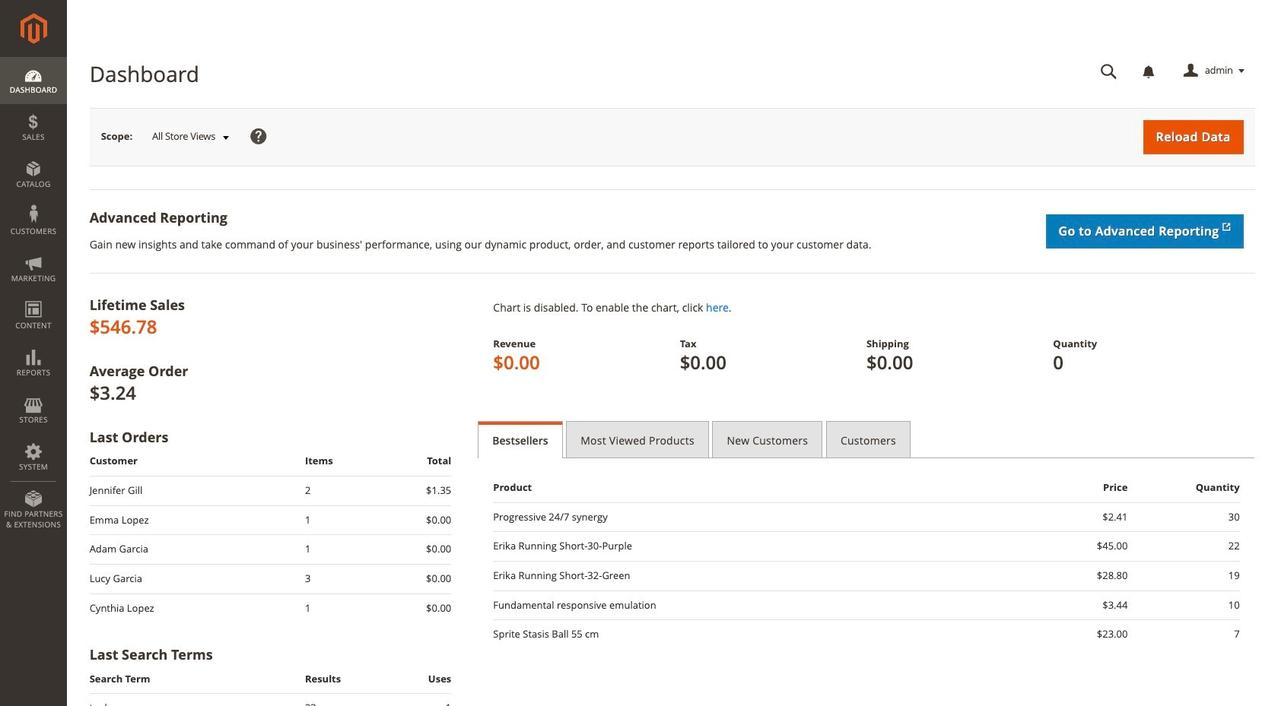 Task type: locate. For each thing, give the bounding box(es) containing it.
tab
[[826, 422, 911, 459]]

tab list
[[478, 422, 1255, 459]]

menu bar
[[0, 57, 67, 538]]

magento admin panel image
[[20, 13, 47, 44]]

None text field
[[1090, 58, 1128, 84]]



Task type: vqa. For each thing, say whether or not it's contained in the screenshot.
menu bar
yes



